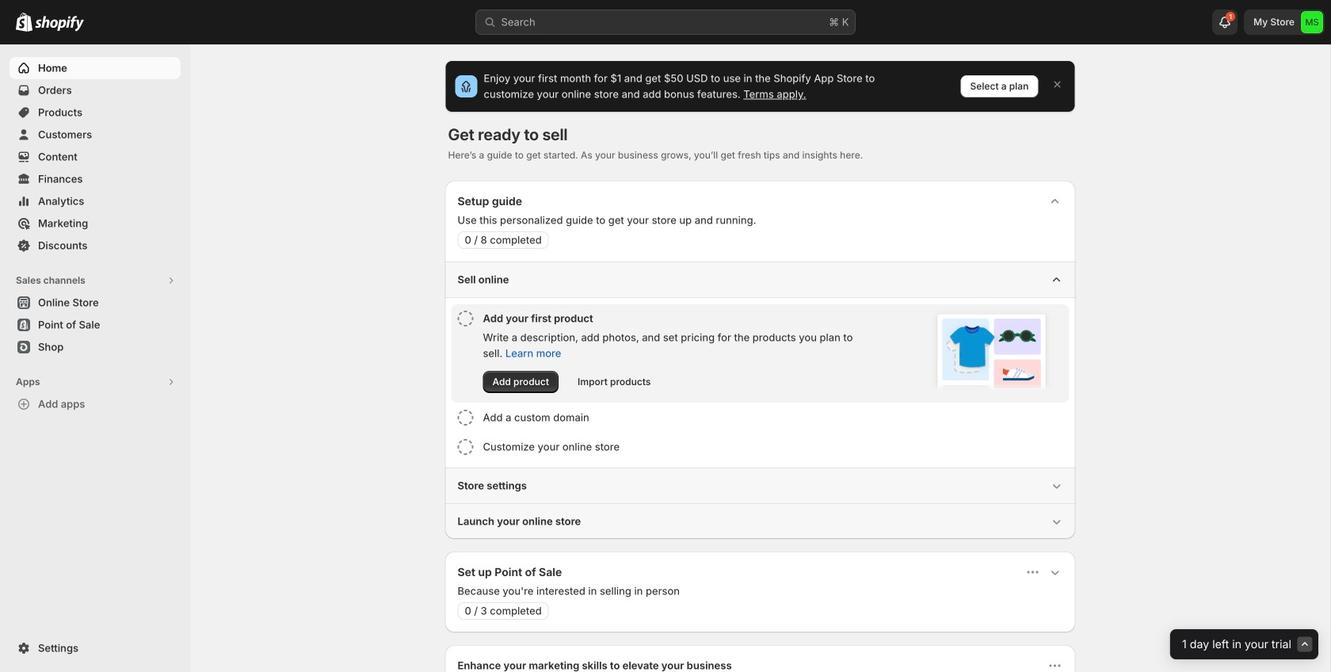 Task type: vqa. For each thing, say whether or not it's contained in the screenshot.
Media
no



Task type: describe. For each thing, give the bounding box(es) containing it.
shopify image
[[35, 16, 84, 32]]

mark add your first product as done image
[[458, 311, 474, 327]]

mark customize your online store as done image
[[458, 439, 474, 455]]

sell online group
[[445, 262, 1076, 468]]



Task type: locate. For each thing, give the bounding box(es) containing it.
add your first product group
[[451, 304, 1069, 403]]

mark add a custom domain as done image
[[458, 410, 474, 426]]

shopify image
[[16, 12, 32, 32]]

setup guide region
[[445, 181, 1076, 539]]

customize your online store group
[[451, 433, 1069, 461]]

my store image
[[1301, 11, 1323, 33]]

add a custom domain group
[[451, 403, 1069, 432]]

guide categories group
[[445, 262, 1076, 539]]



